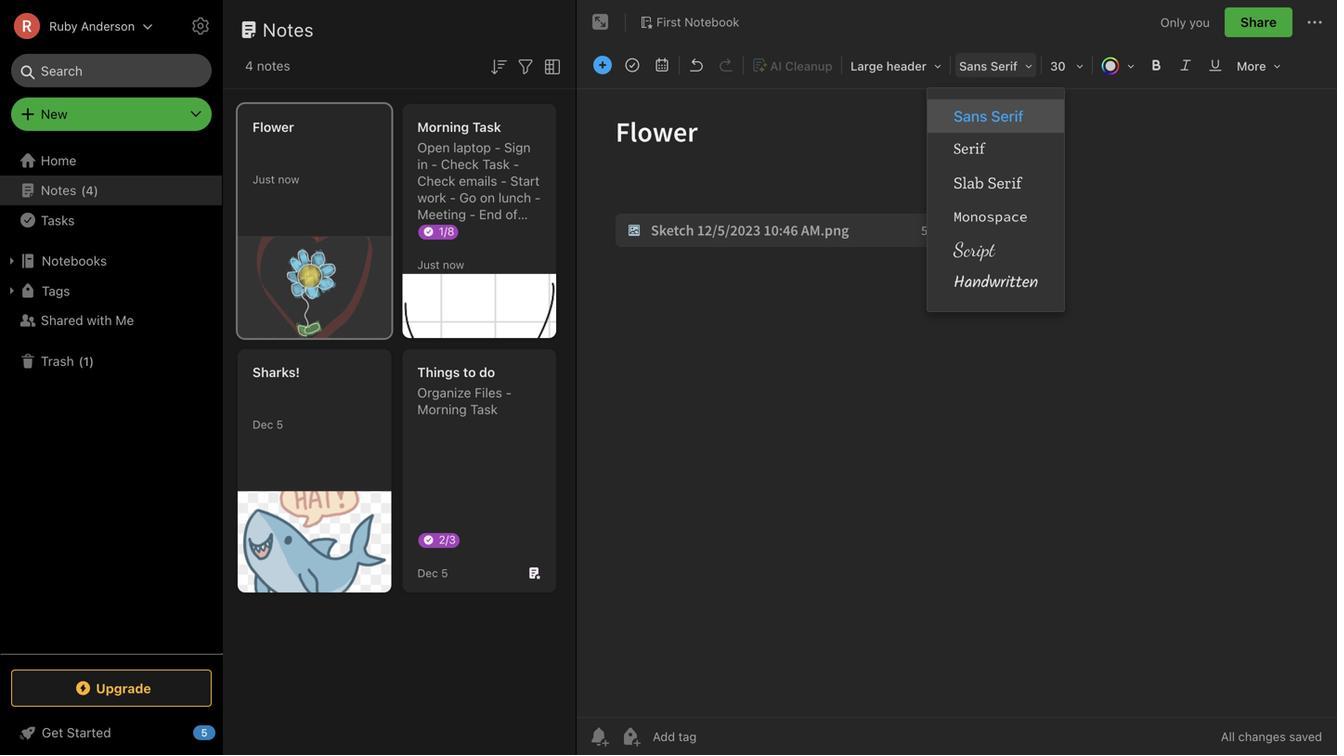 Task type: vqa. For each thing, say whether or not it's contained in the screenshot.
Handwritten "link"
yes



Task type: describe. For each thing, give the bounding box(es) containing it.
( for trash
[[79, 354, 83, 368]]

shared with me
[[41, 313, 134, 328]]

organize
[[418, 385, 471, 400]]

0 vertical spatial just
[[253, 173, 275, 186]]

1 horizontal spatial just now
[[418, 258, 465, 271]]

day
[[418, 223, 439, 239]]

) for notes
[[94, 183, 98, 197]]

sans serif link
[[928, 99, 1065, 133]]

0 vertical spatial dec
[[253, 418, 273, 431]]

2/3
[[439, 533, 456, 546]]

task inside things to do organize files - morning task
[[471, 402, 498, 417]]

more actions image
[[1304, 11, 1326, 33]]

thumbnail image for things to do organize files - morning task
[[238, 491, 392, 593]]

sign
[[504, 140, 531, 155]]

expand tags image
[[5, 283, 20, 298]]

task image
[[620, 52, 646, 78]]

monospace
[[954, 208, 1028, 225]]

anderson
[[81, 19, 135, 33]]

add a reminder image
[[588, 725, 610, 748]]

sans inside sans serif "link"
[[954, 107, 988, 125]]

1 vertical spatial task
[[483, 157, 510, 172]]

Heading level field
[[844, 52, 948, 79]]

monospace link
[[928, 200, 1065, 233]]

- right "in"
[[432, 157, 438, 172]]

sans inside font family field
[[960, 59, 988, 73]]

upgrade button
[[11, 670, 212, 707]]

0 horizontal spatial dec 5
[[253, 418, 283, 431]]

serif inside menu item
[[991, 107, 1024, 125]]

serif link
[[928, 133, 1065, 166]]

notes ( 4 )
[[41, 183, 98, 198]]

ruby anderson
[[49, 19, 135, 33]]

morning inside morning task open laptop - sign in - check task - check emails - start work - go on lunch - meeting - end of day
[[418, 119, 469, 135]]

0 horizontal spatial now
[[278, 173, 300, 186]]

started
[[67, 725, 111, 740]]

expand note image
[[590, 11, 612, 33]]

slab serif link
[[928, 166, 1065, 200]]

add filters image
[[515, 56, 537, 78]]

files
[[475, 385, 502, 400]]

new
[[41, 106, 68, 122]]

sans serif inside font family field
[[960, 59, 1018, 73]]

serif inside font family field
[[991, 59, 1018, 73]]

get
[[42, 725, 63, 740]]

tree containing home
[[0, 146, 223, 653]]

morning task open laptop - sign in - check task - check emails - start work - go on lunch - meeting - end of day
[[418, 119, 541, 239]]

Font size field
[[1044, 52, 1091, 79]]

underline image
[[1203, 52, 1229, 78]]

emails
[[459, 173, 497, 189]]

upgrade
[[96, 681, 151, 696]]

more
[[1237, 59, 1267, 73]]

1 vertical spatial check
[[418, 173, 456, 189]]

- down go
[[470, 207, 476, 222]]

on
[[480, 190, 495, 205]]

large header
[[851, 59, 927, 73]]

first notebook button
[[634, 9, 746, 35]]

note window element
[[577, 0, 1338, 755]]

open
[[418, 140, 450, 155]]

dropdown list menu
[[928, 99, 1065, 300]]

1 vertical spatial 5
[[441, 567, 448, 580]]

large
[[851, 59, 884, 73]]

only you
[[1161, 15, 1210, 29]]

share button
[[1225, 7, 1293, 37]]

things to do organize files - morning task
[[418, 365, 512, 417]]

Font color field
[[1095, 52, 1142, 79]]

tags
[[42, 283, 70, 298]]

4 inside the notes ( 4 )
[[86, 183, 94, 197]]

shared
[[41, 313, 83, 328]]

slab
[[954, 173, 984, 193]]

all changes saved
[[1221, 730, 1323, 744]]

do
[[479, 365, 495, 380]]

slab serif
[[954, 173, 1022, 193]]

4 notes
[[245, 58, 290, 73]]

morning inside things to do organize files - morning task
[[418, 402, 467, 417]]

- left sign
[[495, 140, 501, 155]]

) for trash
[[89, 354, 94, 368]]

with
[[87, 313, 112, 328]]

1 horizontal spatial now
[[443, 258, 465, 271]]

tasks button
[[0, 205, 222, 235]]

1 horizontal spatial just
[[418, 258, 440, 271]]

tasks
[[41, 212, 75, 228]]

1 vertical spatial dec 5
[[418, 567, 448, 580]]

serif down serif "link"
[[988, 173, 1022, 193]]

Insert field
[[589, 52, 617, 78]]

header
[[887, 59, 927, 73]]

in
[[418, 157, 428, 172]]

0 vertical spatial check
[[441, 157, 479, 172]]

- down sign
[[514, 157, 520, 172]]

Sort options field
[[488, 54, 510, 78]]



Task type: locate. For each thing, give the bounding box(es) containing it.
trash ( 1 )
[[41, 353, 94, 369]]

just now down 1/8
[[418, 258, 465, 271]]

Add tag field
[[651, 729, 790, 745]]

notes
[[257, 58, 290, 73]]

check
[[441, 157, 479, 172], [418, 173, 456, 189]]

1 vertical spatial morning
[[418, 402, 467, 417]]

new button
[[11, 98, 212, 131]]

0 horizontal spatial 5
[[201, 727, 208, 739]]

4 down home link
[[86, 183, 94, 197]]

ruby
[[49, 19, 78, 33]]

notes down "home"
[[41, 183, 76, 198]]

Add filters field
[[515, 54, 537, 78]]

first notebook
[[657, 15, 740, 29]]

)
[[94, 183, 98, 197], [89, 354, 94, 368]]

handwritten link
[[928, 267, 1065, 300]]

dec 5 down sharks!
[[253, 418, 283, 431]]

0 vertical spatial notes
[[263, 19, 314, 40]]

- inside things to do organize files - morning task
[[506, 385, 512, 400]]

notebook
[[685, 15, 740, 29]]

1 vertical spatial 4
[[86, 183, 94, 197]]

lunch
[[499, 190, 531, 205]]

check up work
[[418, 173, 456, 189]]

0 vertical spatial sans serif
[[960, 59, 1018, 73]]

now
[[278, 173, 300, 186], [443, 258, 465, 271]]

) inside the notes ( 4 )
[[94, 183, 98, 197]]

1 vertical spatial dec
[[418, 567, 438, 580]]

first
[[657, 15, 681, 29]]

0 horizontal spatial just
[[253, 173, 275, 186]]

just down 'day'
[[418, 258, 440, 271]]

start
[[511, 173, 540, 189]]

dec 5
[[253, 418, 283, 431], [418, 567, 448, 580]]

script handwritten
[[954, 238, 1039, 296]]

script
[[954, 238, 995, 261]]

1 horizontal spatial 4
[[245, 58, 253, 73]]

to
[[463, 365, 476, 380]]

get started
[[42, 725, 111, 740]]

( inside trash ( 1 )
[[79, 354, 83, 368]]

add tag image
[[620, 725, 642, 748]]

notes for notes ( 4 )
[[41, 183, 76, 198]]

View options field
[[537, 54, 564, 78]]

) inside trash ( 1 )
[[89, 354, 94, 368]]

Account field
[[0, 7, 153, 45]]

0 horizontal spatial just now
[[253, 173, 300, 186]]

sans up sans serif "link"
[[960, 59, 988, 73]]

sans serif up serif "link"
[[954, 107, 1024, 125]]

home link
[[0, 146, 223, 176]]

just now
[[253, 173, 300, 186], [418, 258, 465, 271]]

task down files
[[471, 402, 498, 417]]

calendar event image
[[649, 52, 675, 78]]

of
[[506, 207, 518, 222]]

morning
[[418, 119, 469, 135], [418, 402, 467, 417]]

tags button
[[0, 276, 222, 306]]

just down flower
[[253, 173, 275, 186]]

trash
[[41, 353, 74, 369]]

0 horizontal spatial dec
[[253, 418, 273, 431]]

task up laptop
[[473, 119, 501, 135]]

undo image
[[684, 52, 710, 78]]

you
[[1190, 15, 1210, 29]]

1/8
[[439, 225, 455, 238]]

1 vertical spatial now
[[443, 258, 465, 271]]

flower
[[253, 119, 294, 135]]

sans serif menu item
[[928, 99, 1065, 133]]

settings image
[[189, 15, 212, 37]]

) right the trash
[[89, 354, 94, 368]]

1 horizontal spatial dec
[[418, 567, 438, 580]]

dec 5 down the 2/3
[[418, 567, 448, 580]]

) down home link
[[94, 183, 98, 197]]

shared with me link
[[0, 306, 222, 335]]

5
[[276, 418, 283, 431], [441, 567, 448, 580], [201, 727, 208, 739]]

notes up "notes"
[[263, 19, 314, 40]]

notes for notes
[[263, 19, 314, 40]]

script link
[[928, 233, 1065, 267]]

1 vertical spatial sans
[[954, 107, 988, 125]]

1 vertical spatial notes
[[41, 183, 76, 198]]

changes
[[1239, 730, 1286, 744]]

30
[[1051, 59, 1066, 73]]

None search field
[[24, 54, 199, 87]]

1 vertical spatial (
[[79, 354, 83, 368]]

saved
[[1290, 730, 1323, 744]]

click to collapse image
[[216, 721, 230, 743]]

share
[[1241, 14, 1277, 30]]

5 down sharks!
[[276, 418, 283, 431]]

5 down the 2/3
[[441, 567, 448, 580]]

home
[[41, 153, 76, 168]]

morning down "organize"
[[418, 402, 467, 417]]

notebooks link
[[0, 246, 222, 276]]

( right the trash
[[79, 354, 83, 368]]

5 left click to collapse image
[[201, 727, 208, 739]]

0 vertical spatial dec 5
[[253, 418, 283, 431]]

italic image
[[1173, 52, 1199, 78]]

0 vertical spatial now
[[278, 173, 300, 186]]

Note Editor text field
[[577, 89, 1338, 717]]

Font family field
[[953, 52, 1039, 79]]

- right files
[[506, 385, 512, 400]]

laptop
[[453, 140, 491, 155]]

sans serif up sans serif "link"
[[960, 59, 1018, 73]]

2 horizontal spatial 5
[[441, 567, 448, 580]]

task up emails
[[483, 157, 510, 172]]

( inside the notes ( 4 )
[[81, 183, 86, 197]]

0 vertical spatial (
[[81, 183, 86, 197]]

1 vertical spatial just now
[[418, 258, 465, 271]]

sans
[[960, 59, 988, 73], [954, 107, 988, 125]]

now down 1/8
[[443, 258, 465, 271]]

0 vertical spatial just now
[[253, 173, 300, 186]]

meeting
[[418, 207, 466, 222]]

sharks!
[[253, 365, 300, 380]]

check down laptop
[[441, 157, 479, 172]]

0 vertical spatial sans
[[960, 59, 988, 73]]

2 vertical spatial 5
[[201, 727, 208, 739]]

work
[[418, 190, 446, 205]]

just now down flower
[[253, 173, 300, 186]]

More actions field
[[1304, 7, 1326, 37]]

Search text field
[[24, 54, 199, 87]]

notebooks
[[42, 253, 107, 268]]

1 vertical spatial just
[[418, 258, 440, 271]]

0 vertical spatial 5
[[276, 418, 283, 431]]

only
[[1161, 15, 1187, 29]]

serif
[[991, 59, 1018, 73], [991, 107, 1024, 125], [954, 140, 985, 159], [988, 173, 1022, 193]]

morning up open
[[418, 119, 469, 135]]

thumbnail image
[[238, 237, 392, 338], [403, 274, 556, 338], [238, 491, 392, 593]]

Help and Learning task checklist field
[[0, 718, 223, 748]]

0 vertical spatial task
[[473, 119, 501, 135]]

expand notebooks image
[[5, 254, 20, 268]]

serif up sans serif "link"
[[991, 59, 1018, 73]]

5 inside help and learning task checklist field
[[201, 727, 208, 739]]

( down home link
[[81, 183, 86, 197]]

1 horizontal spatial dec 5
[[418, 567, 448, 580]]

1 vertical spatial )
[[89, 354, 94, 368]]

serif up slab
[[954, 140, 985, 159]]

( for notes
[[81, 183, 86, 197]]

4
[[245, 58, 253, 73], [86, 183, 94, 197]]

notes
[[263, 19, 314, 40], [41, 183, 76, 198]]

1 vertical spatial sans serif
[[954, 107, 1024, 125]]

end
[[479, 207, 502, 222]]

handwritten
[[954, 270, 1039, 296]]

2 vertical spatial task
[[471, 402, 498, 417]]

sans serif
[[960, 59, 1018, 73], [954, 107, 1024, 125]]

bold image
[[1143, 52, 1169, 78]]

More field
[[1231, 52, 1288, 79]]

1 horizontal spatial notes
[[263, 19, 314, 40]]

(
[[81, 183, 86, 197], [79, 354, 83, 368]]

now down flower
[[278, 173, 300, 186]]

me
[[115, 313, 134, 328]]

0 vertical spatial 4
[[245, 58, 253, 73]]

1 morning from the top
[[418, 119, 469, 135]]

1
[[83, 354, 89, 368]]

just
[[253, 173, 275, 186], [418, 258, 440, 271]]

-
[[495, 140, 501, 155], [432, 157, 438, 172], [514, 157, 520, 172], [501, 173, 507, 189], [450, 190, 456, 205], [535, 190, 541, 205], [470, 207, 476, 222], [506, 385, 512, 400]]

0 horizontal spatial notes
[[41, 183, 76, 198]]

1 horizontal spatial 5
[[276, 418, 283, 431]]

0 vertical spatial morning
[[418, 119, 469, 135]]

thumbnail image for morning task open laptop - sign in - check task - check emails - start work - go on lunch - meeting - end of day
[[238, 237, 392, 338]]

serif up serif "link"
[[991, 107, 1024, 125]]

- left go
[[450, 190, 456, 205]]

0 vertical spatial )
[[94, 183, 98, 197]]

- up lunch
[[501, 173, 507, 189]]

sans up serif "link"
[[954, 107, 988, 125]]

tree
[[0, 146, 223, 653]]

all
[[1221, 730, 1235, 744]]

things
[[418, 365, 460, 380]]

- down start
[[535, 190, 541, 205]]

task
[[473, 119, 501, 135], [483, 157, 510, 172], [471, 402, 498, 417]]

2 morning from the top
[[418, 402, 467, 417]]

0 horizontal spatial 4
[[86, 183, 94, 197]]

notes inside tree
[[41, 183, 76, 198]]

sans serif inside "link"
[[954, 107, 1024, 125]]

4 left "notes"
[[245, 58, 253, 73]]

go
[[460, 190, 477, 205]]



